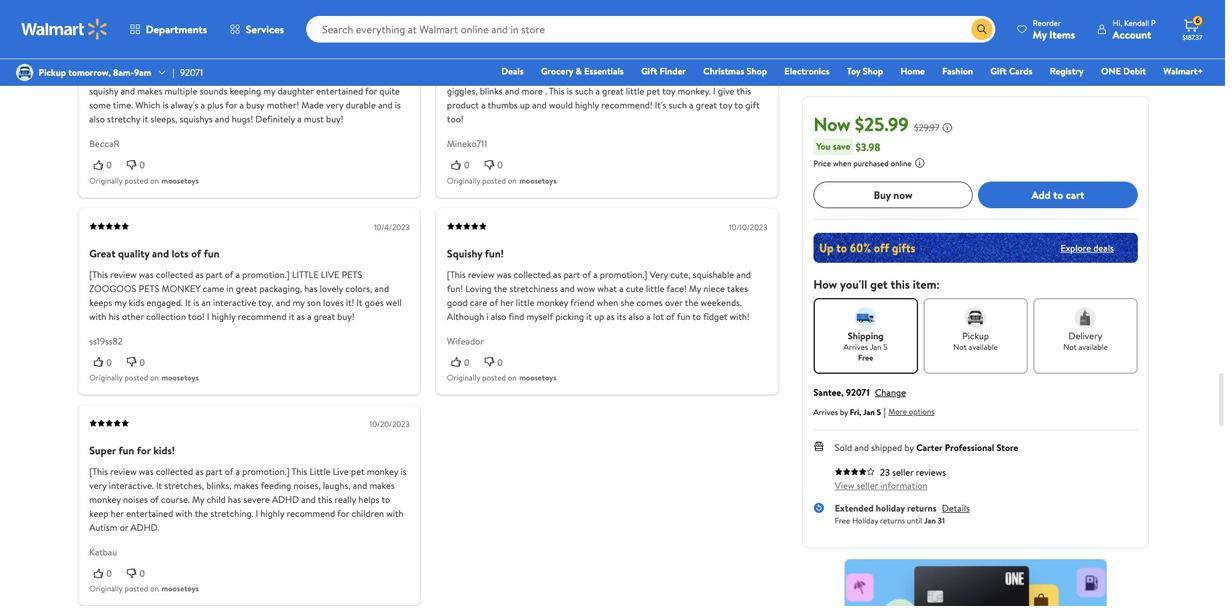 Task type: vqa. For each thing, say whether or not it's contained in the screenshot.


Task type: locate. For each thing, give the bounding box(es) containing it.
part for super fun for kids!
[[206, 465, 223, 479]]

it down friend
[[587, 310, 592, 323]]

1 horizontal spatial too!
[[447, 112, 464, 126]]

2 vertical spatial the
[[195, 507, 208, 521]]

0 vertical spatial her
[[501, 296, 514, 309]]

[this for great quality and lots of fun
[[89, 268, 108, 281]]

1 vertical spatial her
[[111, 507, 124, 521]]

also right i
[[491, 310, 507, 323]]

collected for fun!
[[514, 268, 551, 281]]

is
[[668, 56, 674, 70], [501, 70, 507, 84], [567, 84, 573, 98], [163, 98, 169, 112], [395, 98, 401, 112], [193, 296, 199, 309], [401, 465, 407, 479]]

1 vertical spatial this
[[549, 84, 565, 98]]

recommend down "noises,"
[[287, 507, 335, 521]]

engaged.
[[147, 296, 183, 309]]

not for pickup
[[954, 342, 967, 353]]

was inside [this review was collected as part of a promotion.] i received this little live pets zoogoos pet monley from tryit sampling and absolutely love it! it super soft and squishy and makes multiple sounds keeping my daughter entertained for quite some time. which is alway's a plus for a busy mother! made very durable and is also stretchy it sleeps, squishys and hugs! definitely a must buy!
[[139, 56, 154, 70]]

0 vertical spatial little
[[626, 84, 645, 98]]

i
[[292, 56, 295, 70], [714, 84, 716, 98], [207, 310, 210, 323], [256, 507, 258, 521]]

1 horizontal spatial interactive
[[723, 56, 767, 70]]

0 vertical spatial |
[[173, 66, 175, 79]]

was up the stretchiness at left top
[[497, 268, 512, 281]]

1 horizontal spatial her
[[501, 296, 514, 309]]

little inside [this review was collected as part of a promotion.] this is such a cute interactive gooey pet! it is squishy! it can stretch and it can hug . love that it can make giggles, blinks and more . this is such a great little pet toy monkey. i give this product a thumbs up and would highly recommend! it's such a great toy to gift too!
[[626, 84, 645, 98]]

1 vertical spatial super
[[89, 443, 116, 458]]

such up that
[[676, 56, 694, 70]]

review
[[110, 56, 137, 70], [468, 56, 495, 70], [110, 268, 137, 281], [468, 268, 495, 281], [110, 465, 137, 479]]

2 can from the left
[[624, 70, 638, 84]]

as for squishy fun!
[[554, 268, 562, 281]]

is inside [this review was collected as part of a promotion.] this little live pet monkey is very interactive. it stretches, blinks, makes feeding noises, laughs, and makes monkey noises of course. my child has severe adhd and this really helps to keep her entertained with the stretching. i highly recommend for children with autism or adhd.
[[401, 465, 407, 479]]

0 horizontal spatial very
[[89, 479, 107, 493]]

0 vertical spatial 92071
[[180, 66, 203, 79]]

0 horizontal spatial when
[[597, 296, 619, 309]]

promotion.] inside [this review was collected as part of a promotion.] little live pets zoogoos pets monkey came in great packaging, has lovely colors, and keeps my kids engaged. it is an interactive toy, and my son loves it! it goes well with his other collection too! i highly recommend it as a great buy!
[[242, 268, 290, 281]]

can left the & at the top of page
[[552, 70, 566, 84]]

monkey inside [this review was collected as part of a promotion.] very cute, squishable and fun! loving the stretchiness and wow what a cute little face! my niece takes good care of her little monkey friend when she comes over the weekends. although i also find myself picking it up as its also a lot of fun to fidget with!
[[537, 296, 569, 309]]

recommend down toy,
[[238, 310, 287, 323]]

is down the quite at the left
[[395, 98, 401, 112]]

live
[[321, 268, 340, 281]]

0 vertical spatial by
[[840, 407, 849, 418]]

very up keep
[[89, 479, 107, 493]]

1 horizontal spatial pickup
[[963, 330, 990, 343]]

definitely
[[256, 112, 295, 126]]

[this inside [this review was collected as part of a promotion.] this little live pet monkey is very interactive. it stretches, blinks, makes feeding noises, laughs, and makes monkey noises of course. my child has severe adhd and this really helps to keep her entertained with the stretching. i highly recommend for children with autism or adhd.
[[89, 465, 108, 479]]

it inside [this review was collected as part of a promotion.] i received this little live pets zoogoos pet monley from tryit sampling and absolutely love it! it super soft and squishy and makes multiple sounds keeping my daughter entertained for quite some time. which is alway's a plus for a busy mother! made very durable and is also stretchy it sleeps, squishys and hugs! definitely a must buy!
[[344, 70, 350, 84]]

returns left 31
[[908, 502, 937, 516]]

2 horizontal spatial also
[[629, 310, 645, 323]]

walmart+
[[1164, 65, 1204, 78]]

1 horizontal spatial arrives
[[844, 342, 869, 353]]

price when purchased online
[[814, 158, 912, 169]]

and up takes at the right top of the page
[[737, 268, 751, 281]]

to left gift
[[735, 98, 744, 112]]

0 horizontal spatial this
[[292, 465, 308, 479]]

fun up interactive.
[[119, 443, 134, 458]]

fri,
[[850, 407, 862, 418]]

1 vertical spatial 92071
[[847, 386, 870, 400]]

0 vertical spatial buy!
[[326, 112, 344, 126]]

promotion.] inside [this review was collected as part of a promotion.] this is such a cute interactive gooey pet! it is squishy! it can stretch and it can hug . love that it can make giggles, blinks and more . this is such a great little pet toy monkey. i give this product a thumbs up and would highly recommend! it's such a great toy to gift too!
[[600, 56, 648, 70]]

it!
[[334, 70, 342, 84], [346, 296, 354, 309]]

when inside [this review was collected as part of a promotion.] very cute, squishable and fun! loving the stretchiness and wow what a cute little face! my niece takes good care of her little monkey friend when she comes over the weekends. although i also find myself picking it up as its also a lot of fun to fidget with!
[[597, 296, 619, 309]]

1 horizontal spatial free
[[859, 352, 874, 364]]

1 horizontal spatial pet
[[647, 84, 661, 98]]

0 vertical spatial super
[[89, 34, 116, 49]]

pets
[[342, 268, 363, 281], [139, 282, 160, 295]]

such
[[676, 56, 694, 70], [575, 84, 594, 98], [669, 98, 687, 112]]

is up "would"
[[567, 84, 573, 98]]

santee, 92071 change
[[814, 386, 907, 400]]

until
[[908, 515, 923, 527]]

[this for super fun for kids!
[[89, 465, 108, 479]]

very inside [this review was collected as part of a promotion.] this little live pet monkey is very interactive. it stretches, blinks, makes feeding noises, laughs, and makes monkey noises of course. my child has severe adhd and this really helps to keep her entertained with the stretching. i highly recommend for children with autism or adhd.
[[89, 479, 107, 493]]

1 horizontal spatial my
[[689, 282, 702, 295]]

this up "noises,"
[[292, 465, 308, 479]]

christmas
[[704, 65, 745, 78]]

was inside [this review was collected as part of a promotion.] this is such a cute interactive gooey pet! it is squishy! it can stretch and it can hug . love that it can make giggles, blinks and more . this is such a great little pet toy monkey. i give this product a thumbs up and would highly recommend! it's such a great toy to gift too!
[[497, 56, 512, 70]]

and down more
[[533, 98, 547, 112]]

when down what
[[597, 296, 619, 309]]

gift for gift finder
[[642, 65, 658, 78]]

sounds
[[200, 84, 228, 98]]

free for shipping
[[859, 352, 874, 364]]

2 vertical spatial this
[[292, 465, 308, 479]]

part up stretch
[[564, 56, 581, 70]]

collected up squishy!
[[514, 56, 551, 70]]

1 horizontal spatial this
[[549, 84, 565, 98]]

you'll
[[841, 276, 868, 293]]

not inside delivery not available
[[1064, 342, 1077, 353]]

was up interactive.
[[139, 465, 154, 479]]

makes up helps
[[370, 479, 395, 493]]

free for extended
[[835, 515, 851, 527]]

super left cute!
[[89, 34, 116, 49]]

promotion.] for super fun for kids!
[[242, 465, 290, 479]]

the right over
[[685, 296, 699, 309]]

to inside [this review was collected as part of a promotion.] this is such a cute interactive gooey pet! it is squishy! it can stretch and it can hug . love that it can make giggles, blinks and more . this is such a great little pet toy monkey. i give this product a thumbs up and would highly recommend! it's such a great toy to gift too!
[[735, 98, 744, 112]]

originally down beccar
[[89, 175, 123, 186]]

posted for cute!
[[125, 175, 148, 186]]

promotion.] up hug
[[600, 56, 648, 70]]

2 horizontal spatial fun
[[677, 310, 691, 323]]

price
[[814, 158, 832, 169]]

1 horizontal spatial shop
[[863, 65, 884, 78]]

recommend
[[238, 310, 287, 323], [287, 507, 335, 521]]

stretching.
[[211, 507, 254, 521]]

her up or
[[111, 507, 124, 521]]

collected up from
[[156, 56, 193, 70]]

intent image for pickup image
[[966, 308, 987, 329]]

super cute!
[[89, 34, 142, 49]]

1 horizontal spatial cute
[[626, 282, 644, 295]]

3 can from the left
[[709, 70, 723, 84]]

and down plus
[[215, 112, 230, 126]]

1 available from the left
[[969, 342, 999, 353]]

little up "noises,"
[[310, 465, 331, 479]]

was inside [this review was collected as part of a promotion.] little live pets zoogoos pets monkey came in great packaging, has lovely colors, and keeps my kids engaged. it is an interactive toy, and my son loves it! it goes well with his other collection too! i highly recommend it as a great buy!
[[139, 268, 154, 281]]

[this inside [this review was collected as part of a promotion.] this is such a cute interactive gooey pet! it is squishy! it can stretch and it can hug . love that it can make giggles, blinks and more . this is such a great little pet toy monkey. i give this product a thumbs up and would highly recommend! it's such a great toy to gift too!
[[447, 56, 466, 70]]

it inside [this review was collected as part of a promotion.] i received this little live pets zoogoos pet monley from tryit sampling and absolutely love it! it super soft and squishy and makes multiple sounds keeping my daughter entertained for quite some time. which is alway's a plus for a busy mother! made very durable and is also stretchy it sleeps, squishys and hugs! definitely a must buy!
[[143, 112, 148, 126]]

part up 'tryit'
[[206, 56, 223, 70]]

good
[[447, 296, 468, 309]]

makes up severe
[[234, 479, 259, 493]]

blinks,
[[206, 479, 232, 493]]

originally posted on moosetoys for such
[[447, 175, 557, 186]]

its
[[617, 310, 627, 323]]

promotion.] inside [this review was collected as part of a promotion.] this little live pet monkey is very interactive. it stretches, blinks, makes feeding noises, laughs, and makes monkey noises of course. my child has severe adhd and this really helps to keep her entertained with the stretching. i highly recommend for children with autism or adhd.
[[242, 465, 290, 479]]

children
[[352, 507, 384, 521]]

hi, kendall p account
[[1113, 17, 1157, 42]]

0 vertical spatial toy
[[663, 84, 676, 98]]

92071 for santee,
[[847, 386, 870, 400]]

5
[[884, 342, 888, 353], [877, 407, 882, 418]]

gift for gift cards
[[991, 65, 1007, 78]]

monkey!
[[579, 34, 619, 49]]

originally for super cute!
[[89, 175, 123, 186]]

jan inside 'shipping arrives jan 5 free'
[[870, 342, 882, 353]]

0 vertical spatial too!
[[447, 112, 464, 126]]

1 horizontal spatial my
[[263, 84, 276, 98]]

pet
[[647, 84, 661, 98], [351, 465, 365, 479]]

great up recommend!
[[603, 84, 624, 98]]

as
[[196, 56, 204, 70], [554, 56, 562, 70], [196, 268, 204, 281], [554, 268, 562, 281], [297, 310, 305, 323], [607, 310, 615, 323], [196, 465, 204, 479]]

details button
[[943, 502, 971, 516]]

interactive
[[723, 56, 767, 70], [213, 296, 256, 309]]

2 super from the top
[[89, 443, 116, 458]]

it right pet!
[[493, 70, 499, 84]]

0 vertical spatial little
[[350, 56, 371, 70]]

to left the cart
[[1054, 188, 1064, 202]]

i inside [this review was collected as part of a promotion.] this is such a cute interactive gooey pet! it is squishy! it can stretch and it can hug . love that it can make giggles, blinks and more . this is such a great little pet toy monkey. i give this product a thumbs up and would highly recommend! it's such a great toy to gift too!
[[714, 84, 716, 98]]

0 vertical spatial interactive
[[723, 56, 767, 70]]

as up 'tryit'
[[196, 56, 204, 70]]

for
[[365, 84, 377, 98], [226, 98, 238, 112], [137, 443, 151, 458], [338, 507, 350, 521]]

1 horizontal spatial little
[[626, 84, 645, 98]]

a inside [this review was collected as part of a promotion.] this little live pet monkey is very interactive. it stretches, blinks, makes feeding noises, laughs, and makes monkey noises of course. my child has severe adhd and this really helps to keep her entertained with the stretching. i highly recommend for children with autism or adhd.
[[236, 465, 240, 479]]

1 horizontal spatial monkey
[[367, 465, 399, 479]]

reviews
[[916, 466, 947, 480]]

collected inside [this review was collected as part of a promotion.] very cute, squishable and fun! loving the stretchiness and wow what a cute little face! my niece takes good care of her little monkey friend when she comes over the weekends. although i also find myself picking it up as its also a lot of fun to fidget with!
[[514, 268, 551, 281]]

it down which
[[143, 112, 148, 126]]

seller for 23
[[893, 466, 914, 480]]

available inside pickup not available
[[969, 342, 999, 353]]

it up course.
[[156, 479, 162, 493]]

zoogoos
[[89, 70, 124, 84]]

autism
[[89, 521, 117, 535]]

entertained inside [this review was collected as part of a promotion.] i received this little live pets zoogoos pet monley from tryit sampling and absolutely love it! it super soft and squishy and makes multiple sounds keeping my daughter entertained for quite some time. which is alway's a plus for a busy mother! made very durable and is also stretchy it sleeps, squishys and hugs! definitely a must buy!
[[316, 84, 363, 98]]

promotion.] inside [this review was collected as part of a promotion.] i received this little live pets zoogoos pet monley from tryit sampling and absolutely love it! it super soft and squishy and makes multiple sounds keeping my daughter entertained for quite some time. which is alway's a plus for a busy mother! made very durable and is also stretchy it sleeps, squishys and hugs! definitely a must buy!
[[242, 56, 290, 70]]

1 super from the top
[[89, 34, 116, 49]]

originally posted on moosetoys for cute!
[[89, 175, 199, 186]]

5 inside 'shipping arrives jan 5 free'
[[884, 342, 888, 353]]

plus
[[207, 98, 223, 112]]

on for cute!
[[150, 175, 159, 186]]

review inside [this review was collected as part of a promotion.] this little live pet monkey is very interactive. it stretches, blinks, makes feeding noises, laughs, and makes monkey noises of course. my child has severe adhd and this really helps to keep her entertained with the stretching. i highly recommend for children with autism or adhd.
[[110, 465, 137, 479]]

[this inside [this review was collected as part of a promotion.] little live pets zoogoos pets monkey came in great packaging, has lovely colors, and keeps my kids engaged. it is an interactive toy, and my son loves it! it goes well with his other collection too! i highly recommend it as a great buy!
[[89, 268, 108, 281]]

1 vertical spatial fun
[[677, 310, 691, 323]]

1 horizontal spatial pets
[[342, 268, 363, 281]]

1 vertical spatial too!
[[188, 310, 205, 323]]

1 horizontal spatial toy
[[720, 98, 733, 112]]

1 vertical spatial monkey
[[367, 465, 399, 479]]

it! inside [this review was collected as part of a promotion.] i received this little live pets zoogoos pet monley from tryit sampling and absolutely love it! it super soft and squishy and makes multiple sounds keeping my daughter entertained for quite some time. which is alway's a plus for a busy mother! made very durable and is also stretchy it sleeps, squishys and hugs! definitely a must buy!
[[334, 70, 342, 84]]

2 vertical spatial highly
[[261, 507, 285, 521]]

collected inside [this review was collected as part of a promotion.] i received this little live pets zoogoos pet monley from tryit sampling and absolutely love it! it super soft and squishy and makes multiple sounds keeping my daughter entertained for quite some time. which is alway's a plus for a busy mother! made very durable and is also stretchy it sleeps, squishys and hugs! definitely a must buy!
[[156, 56, 193, 70]]

it's
[[655, 98, 667, 112]]

2 horizontal spatial my
[[1033, 27, 1047, 42]]

review inside [this review was collected as part of a promotion.] little live pets zoogoos pets monkey came in great packaging, has lovely colors, and keeps my kids engaged. it is an interactive toy, and my son loves it! it goes well with his other collection too! i highly recommend it as a great buy!
[[110, 268, 137, 281]]

2 available from the left
[[1079, 342, 1109, 353]]

little up recommend!
[[626, 84, 645, 98]]

free inside 'shipping arrives jan 5 free'
[[859, 352, 874, 364]]

2 not from the left
[[1064, 342, 1077, 353]]

shop for christmas shop
[[747, 65, 768, 78]]

1 horizontal spatial has
[[305, 282, 318, 295]]

review up loving
[[468, 268, 495, 281]]

toy
[[663, 84, 676, 98], [720, 98, 733, 112]]

promotion.] inside [this review was collected as part of a promotion.] very cute, squishable and fun! loving the stretchiness and wow what a cute little face! my niece takes good care of her little monkey friend when she comes over the weekends. although i also find myself picking it up as its also a lot of fun to fidget with!
[[600, 268, 648, 281]]

i left give
[[714, 84, 716, 98]]

fun right lots
[[204, 246, 220, 261]]

originally down katbau
[[89, 584, 123, 595]]

walmart image
[[21, 19, 108, 40]]

10/20/2023
[[370, 419, 410, 430]]

grocery & essentials
[[541, 65, 624, 78]]

highly
[[575, 98, 599, 112], [212, 310, 236, 323], [261, 507, 285, 521]]

moosetoys for such
[[520, 175, 557, 186]]

also right "its"
[[629, 310, 645, 323]]

toy down love
[[663, 84, 676, 98]]

stretches,
[[164, 479, 204, 493]]

the down child
[[195, 507, 208, 521]]

pet up helps
[[351, 465, 365, 479]]

services button
[[219, 13, 296, 45]]

was
[[139, 56, 154, 70], [497, 56, 512, 70], [139, 268, 154, 281], [497, 268, 512, 281], [139, 465, 154, 479]]

part inside [this review was collected as part of a promotion.] little live pets zoogoos pets monkey came in great packaging, has lovely colors, and keeps my kids engaged. it is an interactive toy, and my son loves it! it goes well with his other collection too! i highly recommend it as a great buy!
[[206, 268, 223, 281]]

1 vertical spatial little
[[310, 465, 331, 479]]

1 horizontal spatial highly
[[261, 507, 285, 521]]

squishy
[[447, 246, 483, 261]]

 image
[[16, 64, 33, 81]]

0 horizontal spatial arrives
[[814, 407, 839, 418]]

wifeador
[[447, 335, 484, 348]]

1 vertical spatial pets
[[139, 282, 160, 295]]

0 horizontal spatial can
[[552, 70, 566, 84]]

was inside [this review was collected as part of a promotion.] this little live pet monkey is very interactive. it stretches, blinks, makes feeding noises, laughs, and makes monkey noises of course. my child has severe adhd and this really helps to keep her entertained with the stretching. i highly recommend for children with autism or adhd.
[[139, 465, 154, 479]]

it inside [this review was collected as part of a promotion.] this little live pet monkey is very interactive. it stretches, blinks, makes feeding noises, laughs, and makes monkey noises of course. my child has severe adhd and this really helps to keep her entertained with the stretching. i highly recommend for children with autism or adhd.
[[156, 479, 162, 493]]

review inside [this review was collected as part of a promotion.] very cute, squishable and fun! loving the stretchiness and wow what a cute little face! my niece takes good care of her little monkey friend when she comes over the weekends. although i also find myself picking it up as its also a lot of fun to fidget with!
[[468, 268, 495, 281]]

0 vertical spatial recommend
[[238, 310, 287, 323]]

9am
[[134, 66, 151, 79]]

up
[[520, 98, 530, 112], [595, 310, 605, 323]]

5 up 'change' button
[[884, 342, 888, 353]]

live up soft
[[373, 56, 389, 70]]

hi,
[[1113, 17, 1123, 28]]

as down 'packaging,'
[[297, 310, 305, 323]]

moosetoys for cute!
[[162, 175, 199, 186]]

0 vertical spatial the
[[494, 282, 508, 295]]

to inside [this review was collected as part of a promotion.] this little live pet monkey is very interactive. it stretches, blinks, makes feeding noises, laughs, and makes monkey noises of course. my child has severe adhd and this really helps to keep her entertained with the stretching. i highly recommend for children with autism or adhd.
[[382, 493, 391, 507]]

i inside [this review was collected as part of a promotion.] i received this little live pets zoogoos pet monley from tryit sampling and absolutely love it! it super soft and squishy and makes multiple sounds keeping my daughter entertained for quite some time. which is alway's a plus for a busy mother! made very durable and is also stretchy it sleeps, squishys and hugs! definitely a must buy!
[[292, 56, 295, 70]]

0 horizontal spatial fun
[[119, 443, 134, 458]]

the right loving
[[494, 282, 508, 295]]

0 vertical spatial highly
[[575, 98, 599, 112]]

fun down over
[[677, 310, 691, 323]]

as inside [this review was collected as part of a promotion.] this is such a cute interactive gooey pet! it is squishy! it can stretch and it can hug . love that it can make giggles, blinks and more . this is such a great little pet toy monkey. i give this product a thumbs up and would highly recommend! it's such a great toy to gift too!
[[554, 56, 562, 70]]

[this inside [this review was collected as part of a promotion.] i received this little live pets zoogoos pet monley from tryit sampling and absolutely love it! it super soft and squishy and makes multiple sounds keeping my daughter entertained for quite some time. which is alway's a plus for a busy mother! made very durable and is also stretchy it sleeps, squishys and hugs! definitely a must buy!
[[89, 56, 108, 70]]

i inside [this review was collected as part of a promotion.] little live pets zoogoos pets monkey came in great packaging, has lovely colors, and keeps my kids engaged. it is an interactive toy, and my son loves it! it goes well with his other collection too! i highly recommend it as a great buy!
[[207, 310, 210, 323]]

made
[[302, 98, 324, 112]]

5 inside arrives by fri, jan 5 | more options
[[877, 407, 882, 418]]

received
[[297, 56, 331, 70]]

originally down wifeador
[[447, 372, 481, 383]]

originally for great quality and lots of fun
[[89, 372, 123, 383]]

buy! right must
[[326, 112, 344, 126]]

1 horizontal spatial live
[[373, 56, 389, 70]]

0 horizontal spatial pickup
[[39, 66, 66, 79]]

seller for view
[[857, 480, 879, 493]]

of right lots
[[191, 246, 201, 261]]

it left hug
[[616, 70, 622, 84]]

0 horizontal spatial entertained
[[126, 507, 173, 521]]

highly right "would"
[[575, 98, 599, 112]]

jan inside extended holiday returns details free holiday returns until jan 31
[[925, 515, 937, 527]]

intent image for shipping image
[[856, 308, 877, 329]]

collected inside [this review was collected as part of a promotion.] this little live pet monkey is very interactive. it stretches, blinks, makes feeding noises, laughs, and makes monkey noises of course. my child has severe adhd and this really helps to keep her entertained with the stretching. i highly recommend for children with autism or adhd.
[[156, 465, 193, 479]]

1 gift from the left
[[642, 65, 658, 78]]

it down colors,
[[357, 296, 363, 309]]

as inside [this review was collected as part of a promotion.] this little live pet monkey is very interactive. it stretches, blinks, makes feeding noises, laughs, and makes monkey noises of course. my child has severe adhd and this really helps to keep her entertained with the stretching. i highly recommend for children with autism or adhd.
[[196, 465, 204, 479]]

super
[[89, 34, 116, 49], [89, 443, 116, 458]]

| left the more
[[884, 405, 886, 420]]

my left items
[[1033, 27, 1047, 42]]

1 not from the left
[[954, 342, 967, 353]]

1 horizontal spatial fun!
[[485, 246, 504, 261]]

little down the stretchiness at left top
[[516, 296, 535, 309]]

toy,
[[259, 296, 274, 309]]

the
[[494, 282, 508, 295], [685, 296, 699, 309], [195, 507, 208, 521]]

part inside [this review was collected as part of a promotion.] very cute, squishable and fun! loving the stretchiness and wow what a cute little face! my niece takes good care of her little monkey friend when she comes over the weekends. although i also find myself picking it up as its also a lot of fun to fidget with!
[[564, 268, 581, 281]]

1 shop from the left
[[747, 65, 768, 78]]

cute inside [this review was collected as part of a promotion.] this is such a cute interactive gooey pet! it is squishy! it can stretch and it can hug . love that it can make giggles, blinks and more . this is such a great little pet toy monkey. i give this product a thumbs up and would highly recommend! it's such a great toy to gift too!
[[703, 56, 721, 70]]

available down intent image for pickup
[[969, 342, 999, 353]]

p
[[1152, 17, 1157, 28]]

shop inside "link"
[[863, 65, 884, 78]]

also
[[89, 112, 105, 126], [491, 310, 507, 323], [629, 310, 645, 323]]

92071 for |
[[180, 66, 203, 79]]

how you'll get this item:
[[814, 276, 941, 293]]

items
[[1050, 27, 1076, 42]]

0 vertical spatial .
[[657, 70, 659, 84]]

1 vertical spatial pickup
[[963, 330, 990, 343]]

deals
[[502, 65, 524, 78]]

review for quality
[[110, 268, 137, 281]]

0 horizontal spatial it!
[[334, 70, 342, 84]]

sleeps,
[[151, 112, 178, 126]]

2 shop from the left
[[863, 65, 884, 78]]

kendall
[[1125, 17, 1150, 28]]

seller down '3.913 stars out of 5, based on 23 seller reviews' element at the right of the page
[[857, 480, 879, 493]]

0 horizontal spatial her
[[111, 507, 124, 521]]

my up his
[[114, 296, 127, 309]]

part for super cute!
[[206, 56, 223, 70]]

shop for toy shop
[[863, 65, 884, 78]]

0 vertical spatial it!
[[334, 70, 342, 84]]

part inside [this review was collected as part of a promotion.] this is such a cute interactive gooey pet! it is squishy! it can stretch and it can hug . love that it can make giggles, blinks and more . this is such a great little pet toy monkey. i give this product a thumbs up and would highly recommend! it's such a great toy to gift too!
[[564, 56, 581, 70]]

1 horizontal spatial |
[[884, 405, 886, 420]]

0 vertical spatial cute
[[525, 34, 545, 49]]

cute inside [this review was collected as part of a promotion.] very cute, squishable and fun! loving the stretchiness and wow what a cute little face! my niece takes good care of her little monkey friend when she comes over the weekends. although i also find myself picking it up as its also a lot of fun to fidget with!
[[626, 282, 644, 295]]

entertained down love
[[316, 84, 363, 98]]

live
[[373, 56, 389, 70], [333, 465, 349, 479]]

buy!
[[326, 112, 344, 126], [338, 310, 355, 323]]

was for fun!
[[497, 268, 512, 281]]

monkey up keep
[[89, 493, 121, 507]]

gift
[[642, 65, 658, 78], [991, 65, 1007, 78]]

[this inside [this review was collected as part of a promotion.] very cute, squishable and fun! loving the stretchiness and wow what a cute little face! my niece takes good care of her little monkey friend when she comes over the weekends. although i also find myself picking it up as its also a lot of fun to fidget with!
[[447, 268, 466, 281]]

adhd
[[272, 493, 299, 507]]

interactive up make
[[723, 56, 767, 70]]

posted down "other"
[[125, 372, 148, 383]]

interactive.
[[109, 479, 154, 493]]

0 horizontal spatial cute
[[525, 34, 545, 49]]

available
[[969, 342, 999, 353], [1079, 342, 1109, 353]]

1 horizontal spatial entertained
[[316, 84, 363, 98]]

0 horizontal spatial little
[[516, 296, 535, 309]]

part for squishy fun!
[[564, 268, 581, 281]]

0 horizontal spatial also
[[89, 112, 105, 126]]

my
[[1033, 27, 1047, 42], [689, 282, 702, 295], [192, 493, 204, 507]]

too! inside [this review was collected as part of a promotion.] this is such a cute interactive gooey pet! it is squishy! it can stretch and it can hug . love that it can make giggles, blinks and more . this is such a great little pet toy monkey. i give this product a thumbs up and would highly recommend! it's such a great toy to gift too!
[[447, 112, 464, 126]]

originally down mineko711
[[447, 175, 481, 186]]

part inside [this review was collected as part of a promotion.] this little live pet monkey is very interactive. it stretches, blinks, makes feeding noises, laughs, and makes monkey noises of course. my child has severe adhd and this really helps to keep her entertained with the stretching. i highly recommend for children with autism or adhd.
[[206, 465, 223, 479]]

is down 10/20/2023
[[401, 465, 407, 479]]

highly inside [this review was collected as part of a promotion.] little live pets zoogoos pets monkey came in great packaging, has lovely colors, and keeps my kids engaged. it is an interactive toy, and my son loves it! it goes well with his other collection too! i highly recommend it as a great buy!
[[212, 310, 236, 323]]

entertained up adhd.
[[126, 507, 173, 521]]

posted for such
[[483, 175, 506, 186]]

0 vertical spatial jan
[[870, 342, 882, 353]]

highly inside [this review was collected as part of a promotion.] this little live pet monkey is very interactive. it stretches, blinks, makes feeding noises, laughs, and makes monkey noises of course. my child has severe adhd and this really helps to keep her entertained with the stretching. i highly recommend for children with autism or adhd.
[[261, 507, 285, 521]]

0 horizontal spatial up
[[520, 98, 530, 112]]

was for quality
[[139, 268, 154, 281]]

was for such
[[497, 56, 512, 70]]

was inside [this review was collected as part of a promotion.] very cute, squishable and fun! loving the stretchiness and wow what a cute little face! my niece takes good care of her little monkey friend when she comes over the weekends. although i also find myself picking it up as its also a lot of fun to fidget with!
[[497, 268, 512, 281]]

this up "would"
[[549, 84, 565, 98]]

2 horizontal spatial monkey
[[537, 296, 569, 309]]

review inside [this review was collected as part of a promotion.] this is such a cute interactive gooey pet! it is squishy! it can stretch and it can hug . love that it can make giggles, blinks and more . this is such a great little pet toy monkey. i give this product a thumbs up and would highly recommend! it's such a great toy to gift too!
[[468, 56, 495, 70]]

it left super at the top left of the page
[[344, 70, 350, 84]]

super for super cute!
[[89, 34, 116, 49]]

collected inside [this review was collected as part of a promotion.] little live pets zoogoos pets monkey came in great packaging, has lovely colors, and keeps my kids engaged. it is an interactive toy, and my son loves it! it goes well with his other collection too! i highly recommend it as a great buy!
[[156, 268, 193, 281]]

moosetoys for fun
[[162, 584, 199, 595]]

shipping arrives jan 5 free
[[844, 330, 888, 364]]

entertained inside [this review was collected as part of a promotion.] this little live pet monkey is very interactive. it stretches, blinks, makes feeding noises, laughs, and makes monkey noises of course. my child has severe adhd and this really helps to keep her entertained with the stretching. i highly recommend for children with autism or adhd.
[[126, 507, 173, 521]]

1 vertical spatial .
[[545, 84, 547, 98]]

of
[[225, 56, 233, 70], [583, 56, 591, 70], [191, 246, 201, 261], [225, 268, 233, 281], [583, 268, 591, 281], [490, 296, 498, 309], [667, 310, 675, 323], [225, 465, 233, 479], [150, 493, 159, 507]]

pickup for not
[[963, 330, 990, 343]]

arrives down intent image for shipping
[[844, 342, 869, 353]]

interactive inside [this review was collected as part of a promotion.] this is such a cute interactive gooey pet! it is squishy! it can stretch and it can hug . love that it can make giggles, blinks and more . this is such a great little pet toy monkey. i give this product a thumbs up and would highly recommend! it's such a great toy to gift too!
[[723, 56, 767, 70]]

not inside pickup not available
[[954, 342, 967, 353]]

0 vertical spatial 5
[[884, 342, 888, 353]]

0 vertical spatial fun
[[204, 246, 220, 261]]

quite
[[380, 84, 400, 98]]

originally posted on moosetoys for fun!
[[447, 372, 557, 383]]

with inside [this review was collected as part of a promotion.] little live pets zoogoos pets monkey came in great packaging, has lovely colors, and keeps my kids engaged. it is an interactive toy, and my son loves it! it goes well with his other collection too! i highly recommend it as a great buy!
[[89, 310, 107, 323]]

it inside [this review was collected as part of a promotion.] little live pets zoogoos pets monkey came in great packaging, has lovely colors, and keeps my kids engaged. it is an interactive toy, and my son loves it! it goes well with his other collection too! i highly recommend it as a great buy!
[[289, 310, 295, 323]]

1 horizontal spatial returns
[[908, 502, 937, 516]]

1 horizontal spatial .
[[657, 70, 659, 84]]

with down keeps
[[89, 310, 107, 323]]

0 horizontal spatial not
[[954, 342, 967, 353]]

returns left until on the right of page
[[881, 515, 906, 527]]

1 vertical spatial highly
[[212, 310, 236, 323]]

review for such
[[468, 56, 495, 70]]

0 vertical spatial pickup
[[39, 66, 66, 79]]

gift finder link
[[636, 64, 692, 79]]

busy
[[246, 98, 265, 112]]

for left kids! at the bottom
[[137, 443, 151, 458]]

seller right "23"
[[893, 466, 914, 480]]

1 vertical spatial it!
[[346, 296, 354, 309]]

2 vertical spatial cute
[[626, 282, 644, 295]]

entertained
[[316, 84, 363, 98], [126, 507, 173, 521]]

promotion.] for super cute!
[[242, 56, 290, 70]]

2 gift from the left
[[991, 65, 1007, 78]]

as for super fun for kids!
[[196, 465, 204, 479]]

review inside [this review was collected as part of a promotion.] i received this little live pets zoogoos pet monley from tryit sampling and absolutely love it! it super soft and squishy and makes multiple sounds keeping my daughter entertained for quite some time. which is alway's a plus for a busy mother! made very durable and is also stretchy it sleeps, squishys and hugs! definitely a must buy!
[[110, 56, 137, 70]]

of right the & at the top of page
[[583, 56, 591, 70]]

collected inside [this review was collected as part of a promotion.] this is such a cute interactive gooey pet! it is squishy! it can stretch and it can hug . love that it can make giggles, blinks and more . this is such a great little pet toy monkey. i give this product a thumbs up and would highly recommend! it's such a great toy to gift too!
[[514, 56, 551, 70]]

i
[[487, 310, 489, 323]]

as up stretches,
[[196, 465, 204, 479]]

great quality and lots of fun
[[89, 246, 220, 261]]

collected up the stretchiness at left top
[[514, 268, 551, 281]]

i inside [this review was collected as part of a promotion.] this little live pet monkey is very interactive. it stretches, blinks, makes feeding noises, laughs, and makes monkey noises of course. my child has severe adhd and this really helps to keep her entertained with the stretching. i highly recommend for children with autism or adhd.
[[256, 507, 258, 521]]

0 horizontal spatial gift
[[642, 65, 658, 78]]

was down great quality and lots of fun
[[139, 268, 154, 281]]

0 horizontal spatial 5
[[877, 407, 882, 418]]

this inside [this review was collected as part of a promotion.] i received this little live pets zoogoos pet monley from tryit sampling and absolutely love it! it super soft and squishy and makes multiple sounds keeping my daughter entertained for quite some time. which is alway's a plus for a busy mother! made very durable and is also stretchy it sleeps, squishys and hugs! definitely a must buy!
[[333, 56, 348, 70]]

posted down adhd.
[[125, 584, 148, 595]]

available down 'intent image for delivery'
[[1079, 342, 1109, 353]]

1 vertical spatial arrives
[[814, 407, 839, 418]]

fashion
[[943, 65, 974, 78]]

available for delivery
[[1079, 342, 1109, 353]]

hugs!
[[232, 112, 253, 126]]

to left fidget
[[693, 310, 702, 323]]

3.913 stars out of 5, based on 23 seller reviews element
[[835, 468, 875, 476]]

1 horizontal spatial 5
[[884, 342, 888, 353]]

my inside [this review was collected as part of a promotion.] very cute, squishable and fun! loving the stretchiness and wow what a cute little face! my niece takes good care of her little monkey friend when she comes over the weekends. although i also find myself picking it up as its also a lot of fun to fidget with!
[[689, 282, 702, 295]]

learn more about strikethrough prices image
[[943, 123, 953, 133]]

0 vertical spatial monkey
[[537, 296, 569, 309]]

. right hug
[[657, 70, 659, 84]]

cute,
[[671, 268, 691, 281]]

1 vertical spatial by
[[905, 442, 915, 455]]

noises
[[123, 493, 148, 507]]

too! down an
[[188, 310, 205, 323]]

her up find
[[501, 296, 514, 309]]

one
[[1102, 65, 1122, 78]]

collected for such
[[514, 56, 551, 70]]

0 horizontal spatial makes
[[137, 84, 162, 98]]

reorder
[[1033, 17, 1062, 28]]

intent image for delivery image
[[1076, 308, 1097, 329]]

arrives down santee,
[[814, 407, 839, 418]]

and up thumbs
[[505, 84, 520, 98]]

fun! inside [this review was collected as part of a promotion.] very cute, squishable and fun! loving the stretchiness and wow what a cute little face! my niece takes good care of her little monkey friend when she comes over the weekends. although i also find myself picking it up as its also a lot of fun to fidget with!
[[447, 282, 463, 295]]

part inside [this review was collected as part of a promotion.] i received this little live pets zoogoos pet monley from tryit sampling and absolutely love it! it super soft and squishy and makes multiple sounds keeping my daughter entertained for quite some time. which is alway's a plus for a busy mother! made very durable and is also stretchy it sleeps, squishys and hugs! definitely a must buy!
[[206, 56, 223, 70]]

collected up stretches,
[[156, 465, 193, 479]]

toy shop link
[[841, 64, 890, 79]]

0 horizontal spatial fun!
[[447, 282, 463, 295]]

too! inside [this review was collected as part of a promotion.] little live pets zoogoos pets monkey came in great packaging, has lovely colors, and keeps my kids engaged. it is an interactive toy, and my son loves it! it goes well with his other collection too! i highly recommend it as a great buy!
[[188, 310, 205, 323]]

1 vertical spatial fun!
[[447, 282, 463, 295]]

pickup inside pickup not available
[[963, 330, 990, 343]]

gift
[[746, 98, 760, 112]]

gift finder
[[642, 65, 686, 78]]

fun! up good
[[447, 282, 463, 295]]

this inside [this review was collected as part of a promotion.] this is such a cute interactive gooey pet! it is squishy! it can stretch and it can hug . love that it can make giggles, blinks and more . this is such a great little pet toy monkey. i give this product a thumbs up and would highly recommend! it's such a great toy to gift too!
[[737, 84, 752, 98]]



Task type: describe. For each thing, give the bounding box(es) containing it.
walmart+ link
[[1158, 64, 1210, 79]]

loving
[[466, 282, 492, 295]]

as for super cute!
[[196, 56, 204, 70]]

electronics link
[[779, 64, 836, 79]]

0 horizontal spatial toy
[[663, 84, 676, 98]]

originally posted on moosetoys for quality
[[89, 372, 199, 383]]

[this for super cute!
[[89, 56, 108, 70]]

0 horizontal spatial monkey
[[89, 493, 121, 507]]

on for quality
[[150, 372, 159, 383]]

explore deals
[[1061, 242, 1115, 255]]

9/8/2023
[[377, 10, 410, 21]]

0 vertical spatial pets
[[342, 268, 363, 281]]

not for delivery
[[1064, 342, 1077, 353]]

promotion.] for zoogooz! such a cute mooki monkey!
[[600, 56, 648, 70]]

squishy fun!
[[447, 246, 504, 261]]

2 vertical spatial little
[[516, 296, 535, 309]]

posted for fun
[[125, 584, 148, 595]]

child
[[207, 493, 226, 507]]

1 horizontal spatial makes
[[234, 479, 259, 493]]

although
[[447, 310, 485, 323]]

collected for cute!
[[156, 56, 193, 70]]

pet
[[126, 70, 140, 84]]

super for super fun for kids!
[[89, 443, 116, 458]]

Walmart Site-Wide search field
[[306, 16, 996, 43]]

[this review was collected as part of a promotion.] i received this little live pets zoogoos pet monley from tryit sampling and absolutely love it! it super soft and squishy and makes multiple sounds keeping my daughter entertained for quite some time. which is alway's a plus for a busy mother! made very durable and is also stretchy it sleeps, squishys and hugs! definitely a must buy!
[[89, 56, 409, 126]]

monkey
[[162, 282, 200, 295]]

his
[[109, 310, 120, 323]]

on for such
[[508, 175, 517, 186]]

as for zoogooz! such a cute mooki monkey!
[[554, 56, 562, 70]]

tomorrow,
[[68, 66, 111, 79]]

was for cute!
[[139, 56, 154, 70]]

2 vertical spatial fun
[[119, 443, 134, 458]]

niece
[[704, 282, 726, 295]]

little inside [this review was collected as part of a promotion.] this little live pet monkey is very interactive. it stretches, blinks, makes feeding noises, laughs, and makes monkey noises of course. my child has severe adhd and this really helps to keep her entertained with the stretching. i highly recommend for children with autism or adhd.
[[310, 465, 331, 479]]

was for fun
[[139, 465, 154, 479]]

my inside [this review was collected as part of a promotion.] i received this little live pets zoogoos pet monley from tryit sampling and absolutely love it! it super soft and squishy and makes multiple sounds keeping my daughter entertained for quite some time. which is alway's a plus for a busy mother! made very durable and is also stretchy it sleeps, squishys and hugs! definitely a must buy!
[[263, 84, 276, 98]]

home link
[[895, 64, 932, 79]]

it inside [this review was collected as part of a promotion.] very cute, squishable and fun! loving the stretchiness and wow what a cute little face! my niece takes good care of her little monkey friend when she comes over the weekends. although i also find myself picking it up as its also a lot of fun to fidget with!
[[587, 310, 592, 323]]

my inside [this review was collected as part of a promotion.] this little live pet monkey is very interactive. it stretches, blinks, makes feeding noises, laughs, and makes monkey noises of course. my child has severe adhd and this really helps to keep her entertained with the stretching. i highly recommend for children with autism or adhd.
[[192, 493, 204, 507]]

care
[[470, 296, 488, 309]]

by inside arrives by fri, jan 5 | more options
[[840, 407, 849, 418]]

kids
[[129, 296, 144, 309]]

moosetoys for fun!
[[520, 372, 557, 383]]

in
[[227, 282, 234, 295]]

buy
[[874, 188, 891, 202]]

originally for zoogooz! such a cute mooki monkey!
[[447, 175, 481, 186]]

[this for squishy fun!
[[447, 268, 466, 281]]

delivery not available
[[1064, 330, 1109, 353]]

squishy!
[[509, 70, 541, 84]]

super fun for kids!
[[89, 443, 175, 458]]

sold
[[835, 442, 853, 455]]

explore deals link
[[1056, 236, 1120, 260]]

of inside [this review was collected as part of a promotion.] i received this little live pets zoogoos pet monley from tryit sampling and absolutely love it! it super soft and squishy and makes multiple sounds keeping my daughter entertained for quite some time. which is alway's a plus for a busy mother! made very durable and is also stretchy it sleeps, squishys and hugs! definitely a must buy!
[[225, 56, 233, 70]]

1 horizontal spatial when
[[834, 158, 852, 169]]

colors,
[[346, 282, 373, 295]]

it! inside [this review was collected as part of a promotion.] little live pets zoogoos pets monkey came in great packaging, has lovely colors, and keeps my kids engaged. it is an interactive toy, and my son loves it! it goes well with his other collection too! i highly recommend it as a great buy!
[[346, 296, 354, 309]]

squishable
[[693, 268, 735, 281]]

recommend!
[[602, 98, 653, 112]]

of inside [this review was collected as part of a promotion.] little live pets zoogoos pets monkey came in great packaging, has lovely colors, and keeps my kids engaged. it is an interactive toy, and my son loves it! it goes well with his other collection too! i highly recommend it as a great buy!
[[225, 268, 233, 281]]

of right care
[[490, 296, 498, 309]]

review for cute!
[[110, 56, 137, 70]]

pet inside [this review was collected as part of a promotion.] this is such a cute interactive gooey pet! it is squishy! it can stretch and it can hug . love that it can make giggles, blinks and more . this is such a great little pet toy monkey. i give this product a thumbs up and would highly recommend! it's such a great toy to gift too!
[[647, 84, 661, 98]]

buy! inside [this review was collected as part of a promotion.] little live pets zoogoos pets monkey came in great packaging, has lovely colors, and keeps my kids engaged. it is an interactive toy, and my son loves it! it goes well with his other collection too! i highly recommend it as a great buy!
[[338, 310, 355, 323]]

departments button
[[119, 13, 219, 45]]

up inside [this review was collected as part of a promotion.] very cute, squishable and fun! loving the stretchiness and wow what a cute little face! my niece takes good care of her little monkey friend when she comes over the weekends. although i also find myself picking it up as its also a lot of fun to fidget with!
[[595, 310, 605, 323]]

save
[[833, 140, 851, 153]]

0 vertical spatial fun!
[[485, 246, 504, 261]]

love
[[661, 70, 680, 84]]

moosetoys for quality
[[162, 372, 199, 383]]

registry
[[1050, 65, 1084, 78]]

and up the time.
[[121, 84, 135, 98]]

part for great quality and lots of fun
[[206, 268, 223, 281]]

lovely
[[320, 282, 343, 295]]

arrives by fri, jan 5 | more options
[[814, 405, 935, 420]]

or
[[120, 521, 128, 535]]

and right stretch
[[599, 70, 614, 84]]

and right sold
[[855, 442, 870, 455]]

2 vertical spatial such
[[669, 98, 687, 112]]

recommend inside [this review was collected as part of a promotion.] little live pets zoogoos pets monkey came in great packaging, has lovely colors, and keeps my kids engaged. it is an interactive toy, and my son loves it! it goes well with his other collection too! i highly recommend it as a great buy!
[[238, 310, 287, 323]]

daughter
[[278, 84, 314, 98]]

review for fun!
[[468, 268, 495, 281]]

and up goes
[[375, 282, 389, 295]]

mooki
[[548, 34, 577, 49]]

available for pickup
[[969, 342, 999, 353]]

deals
[[1094, 242, 1115, 255]]

as left "its"
[[607, 310, 615, 323]]

buy! inside [this review was collected as part of a promotion.] i received this little live pets zoogoos pet monley from tryit sampling and absolutely love it! it super soft and squishy and makes multiple sounds keeping my daughter entertained for quite some time. which is alway's a plus for a busy mother! made very durable and is also stretchy it sleeps, squishys and hugs! definitely a must buy!
[[326, 112, 344, 126]]

little
[[292, 268, 319, 281]]

[this review was collected as part of a promotion.] little live pets zoogoos pets monkey came in great packaging, has lovely colors, and keeps my kids engaged. it is an interactive toy, and my son loves it! it goes well with his other collection too! i highly recommend it as a great buy!
[[89, 268, 402, 323]]

pet inside [this review was collected as part of a promotion.] this little live pet monkey is very interactive. it stretches, blinks, makes feeding noises, laughs, and makes monkey noises of course. my child has severe adhd and this really helps to keep her entertained with the stretching. i highly recommend for children with autism or adhd.
[[351, 465, 365, 479]]

0 vertical spatial such
[[676, 56, 694, 70]]

of right noises at the bottom of the page
[[150, 493, 159, 507]]

up inside [this review was collected as part of a promotion.] this is such a cute interactive gooey pet! it is squishy! it can stretch and it can hug . love that it can make giggles, blinks and more . this is such a great little pet toy monkey. i give this product a thumbs up and would highly recommend! it's such a great toy to gift too!
[[520, 98, 530, 112]]

collected for fun
[[156, 465, 193, 479]]

you save $3.98
[[817, 140, 881, 154]]

to inside button
[[1054, 188, 1064, 202]]

as for great quality and lots of fun
[[196, 268, 204, 281]]

posted for quality
[[125, 372, 148, 383]]

1 horizontal spatial the
[[494, 282, 508, 295]]

zoogoos
[[89, 282, 137, 295]]

holiday
[[853, 515, 879, 527]]

some
[[89, 98, 111, 112]]

recommend inside [this review was collected as part of a promotion.] this little live pet monkey is very interactive. it stretches, blinks, makes feeding noises, laughs, and makes monkey noises of course. my child has severe adhd and this really helps to keep her entertained with the stretching. i highly recommend for children with autism or adhd.
[[287, 507, 335, 521]]

collection
[[146, 310, 186, 323]]

2 horizontal spatial my
[[293, 296, 305, 309]]

pickup for tomorrow,
[[39, 66, 66, 79]]

lots
[[172, 246, 189, 261]]

up to sixty percent off deals. shop now. image
[[814, 233, 1139, 263]]

review for fun
[[110, 465, 137, 479]]

interactive inside [this review was collected as part of a promotion.] little live pets zoogoos pets monkey came in great packaging, has lovely colors, and keeps my kids engaged. it is an interactive toy, and my son loves it! it goes well with his other collection too! i highly recommend it as a great buy!
[[213, 296, 256, 309]]

and up keeping at the top of the page
[[255, 70, 269, 84]]

10/4/2023
[[374, 221, 410, 233]]

1 vertical spatial the
[[685, 296, 699, 309]]

this inside [this review was collected as part of a promotion.] this little live pet monkey is very interactive. it stretches, blinks, makes feeding noises, laughs, and makes monkey noises of course. my child has severe adhd and this really helps to keep her entertained with the stretching. i highly recommend for children with autism or adhd.
[[318, 493, 333, 507]]

promotion.] for squishy fun!
[[600, 268, 648, 281]]

and down the quite at the left
[[378, 98, 393, 112]]

of up wow
[[583, 268, 591, 281]]

pickup tomorrow, 8am-9am
[[39, 66, 151, 79]]

of inside [this review was collected as part of a promotion.] this is such a cute interactive gooey pet! it is squishy! it can stretch and it can hug . love that it can make giggles, blinks and more . this is such a great little pet toy monkey. i give this product a thumbs up and would highly recommend! it's such a great toy to gift too!
[[583, 56, 591, 70]]

reorder my items
[[1033, 17, 1076, 42]]

1 vertical spatial |
[[884, 405, 886, 420]]

make
[[725, 70, 747, 84]]

and left lots
[[152, 246, 169, 261]]

son
[[307, 296, 321, 309]]

also inside [this review was collected as part of a promotion.] i received this little live pets zoogoos pet monley from tryit sampling and absolutely love it! it super soft and squishy and makes multiple sounds keeping my daughter entertained for quite some time. which is alway's a plus for a busy mother! made very durable and is also stretchy it sleeps, squishys and hugs! definitely a must buy!
[[89, 112, 105, 126]]

this for super fun for kids!
[[292, 465, 308, 479]]

legal information image
[[915, 158, 926, 169]]

finder
[[660, 65, 686, 78]]

find
[[509, 310, 525, 323]]

has inside [this review was collected as part of a promotion.] this little live pet monkey is very interactive. it stretches, blinks, makes feeding noises, laughs, and makes monkey noises of course. my child has severe adhd and this really helps to keep her entertained with the stretching. i highly recommend for children with autism or adhd.
[[228, 493, 241, 507]]

more options button
[[889, 406, 935, 418]]

2 horizontal spatial makes
[[370, 479, 395, 493]]

Search search field
[[306, 16, 996, 43]]

0 horizontal spatial my
[[114, 296, 127, 309]]

great down loves at left
[[314, 310, 335, 323]]

buy now
[[874, 188, 913, 202]]

1 can from the left
[[552, 70, 566, 84]]

has inside [this review was collected as part of a promotion.] little live pets zoogoos pets monkey came in great packaging, has lovely colors, and keeps my kids engaged. it is an interactive toy, and my son loves it! it goes well with his other collection too! i highly recommend it as a great buy!
[[305, 282, 318, 295]]

[this review was collected as part of a promotion.] very cute, squishable and fun! loving the stretchiness and wow what a cute little face! my niece takes good care of her little monkey friend when she comes over the weekends. although i also find myself picking it up as its also a lot of fun to fidget with!
[[447, 268, 751, 323]]

and down pets
[[395, 70, 409, 84]]

view seller information link
[[835, 480, 928, 493]]

myself
[[527, 310, 554, 323]]

and up helps
[[353, 479, 368, 493]]

arrives inside arrives by fri, jan 5 | more options
[[814, 407, 839, 418]]

to inside [this review was collected as part of a promotion.] very cute, squishable and fun! loving the stretchiness and wow what a cute little face! my niece takes good care of her little monkey friend when she comes over the weekends. although i also find myself picking it up as its also a lot of fun to fidget with!
[[693, 310, 702, 323]]

on for fun
[[150, 584, 159, 595]]

of right lot
[[667, 310, 675, 323]]

live inside [this review was collected as part of a promotion.] i received this little live pets zoogoos pet monley from tryit sampling and absolutely love it! it super soft and squishy and makes multiple sounds keeping my daughter entertained for quite some time. which is alway's a plus for a busy mother! made very durable and is also stretchy it sleeps, squishys and hugs! definitely a must buy!
[[373, 56, 389, 70]]

arrives inside 'shipping arrives jan 5 free'
[[844, 342, 869, 353]]

2 horizontal spatial little
[[646, 282, 665, 295]]

1 vertical spatial such
[[575, 84, 594, 98]]

pets
[[392, 56, 409, 70]]

grocery & essentials link
[[535, 64, 630, 79]]

one debit link
[[1096, 64, 1153, 79]]

posted for fun!
[[483, 372, 506, 383]]

jan inside arrives by fri, jan 5 | more options
[[864, 407, 875, 418]]

this for zoogooz! such a cute mooki monkey!
[[650, 56, 665, 70]]

her inside [this review was collected as part of a promotion.] very cute, squishable and fun! loving the stretchiness and wow what a cute little face! my niece takes good care of her little monkey friend when she comes over the weekends. although i also find myself picking it up as its also a lot of fun to fidget with!
[[501, 296, 514, 309]]

grocery
[[541, 65, 574, 78]]

for right plus
[[226, 98, 238, 112]]

31
[[938, 515, 945, 527]]

great down monkey.
[[696, 98, 718, 112]]

her inside [this review was collected as part of a promotion.] this little live pet monkey is very interactive. it stretches, blinks, makes feeding noises, laughs, and makes monkey noises of course. my child has severe adhd and this really helps to keep her entertained with the stretching. i highly recommend for children with autism or adhd.
[[111, 507, 124, 521]]

with!
[[730, 310, 750, 323]]

collected for quality
[[156, 268, 193, 281]]

it right squishy!
[[543, 70, 549, 84]]

absolutely
[[272, 70, 312, 84]]

the inside [this review was collected as part of a promotion.] this little live pet monkey is very interactive. it stretches, blinks, makes feeding noises, laughs, and makes monkey noises of course. my child has severe adhd and this really helps to keep her entertained with the stretching. i highly recommend for children with autism or adhd.
[[195, 507, 208, 521]]

gift cards link
[[985, 64, 1039, 79]]

1 vertical spatial toy
[[720, 98, 733, 112]]

is inside [this review was collected as part of a promotion.] little live pets zoogoos pets monkey came in great packaging, has lovely colors, and keeps my kids engaged. it is an interactive toy, and my son loves it! it goes well with his other collection too! i highly recommend it as a great buy!
[[193, 296, 199, 309]]

on for fun!
[[508, 372, 517, 383]]

it right that
[[701, 70, 707, 84]]

for down super at the top left of the page
[[365, 84, 377, 98]]

little inside [this review was collected as part of a promotion.] i received this little live pets zoogoos pet monley from tryit sampling and absolutely love it! it super soft and squishy and makes multiple sounds keeping my daughter entertained for quite some time. which is alway's a plus for a busy mother! made very durable and is also stretchy it sleeps, squishys and hugs! definitely a must buy!
[[350, 56, 371, 70]]

lot
[[653, 310, 664, 323]]

squishy
[[89, 84, 118, 98]]

cute!
[[119, 34, 142, 49]]

highly inside [this review was collected as part of a promotion.] this is such a cute interactive gooey pet! it is squishy! it can stretch and it can hug . love that it can make giggles, blinks and more . this is such a great little pet toy monkey. i give this product a thumbs up and would highly recommend! it's such a great toy to gift too!
[[575, 98, 599, 112]]

1 horizontal spatial with
[[176, 507, 193, 521]]

part for zoogooz! such a cute mooki monkey!
[[564, 56, 581, 70]]

thumbs
[[488, 98, 518, 112]]

and down 'packaging,'
[[276, 296, 291, 309]]

noises,
[[294, 479, 321, 493]]

and down "noises,"
[[301, 493, 316, 507]]

8am-
[[113, 66, 134, 79]]

makes inside [this review was collected as part of a promotion.] i received this little live pets zoogoos pet monley from tryit sampling and absolutely love it! it super soft and squishy and makes multiple sounds keeping my daughter entertained for quite some time. which is alway's a plus for a busy mother! made very durable and is also stretchy it sleeps, squishys and hugs! definitely a must buy!
[[137, 84, 162, 98]]

0 horizontal spatial returns
[[881, 515, 906, 527]]

for inside [this review was collected as part of a promotion.] this little live pet monkey is very interactive. it stretches, blinks, makes feeding noises, laughs, and makes monkey noises of course. my child has severe adhd and this really helps to keep her entertained with the stretching. i highly recommend for children with autism or adhd.
[[338, 507, 350, 521]]

very inside [this review was collected as part of a promotion.] i received this little live pets zoogoos pet monley from tryit sampling and absolutely love it! it super soft and squishy and makes multiple sounds keeping my daughter entertained for quite some time. which is alway's a plus for a busy mother! made very durable and is also stretchy it sleeps, squishys and hugs! definitely a must buy!
[[326, 98, 344, 112]]

keeps
[[89, 296, 112, 309]]

1 horizontal spatial also
[[491, 310, 507, 323]]

tryit
[[196, 70, 214, 84]]

fun inside [this review was collected as part of a promotion.] very cute, squishable and fun! loving the stretchiness and wow what a cute little face! my niece takes good care of her little monkey friend when she comes over the weekends. although i also find myself picking it up as its also a lot of fun to fidget with!
[[677, 310, 691, 323]]

is up blinks
[[501, 70, 507, 84]]

keep
[[89, 507, 108, 521]]

originally posted on moosetoys for fun
[[89, 584, 199, 595]]

adhd.
[[131, 521, 159, 535]]

promotion.] for great quality and lots of fun
[[242, 268, 290, 281]]

live inside [this review was collected as part of a promotion.] this little live pet monkey is very interactive. it stretches, blinks, makes feeding noises, laughs, and makes monkey noises of course. my child has severe adhd and this really helps to keep her entertained with the stretching. i highly recommend for children with autism or adhd.
[[333, 465, 349, 479]]

this right get
[[891, 276, 910, 293]]

originally for squishy fun!
[[447, 372, 481, 383]]

registry link
[[1044, 64, 1090, 79]]

it down monkey
[[185, 296, 191, 309]]

is up sleeps,
[[163, 98, 169, 112]]

now $25.99
[[814, 111, 909, 137]]

and left wow
[[561, 282, 575, 295]]

professional
[[945, 442, 995, 455]]

my inside reorder my items
[[1033, 27, 1047, 42]]

face!
[[667, 282, 687, 295]]

kids!
[[153, 443, 175, 458]]

great right in
[[236, 282, 257, 295]]

[this for zoogooz! such a cute mooki monkey!
[[447, 56, 466, 70]]

is up love
[[668, 56, 674, 70]]

originally for super fun for kids!
[[89, 584, 123, 595]]

pickup not available
[[954, 330, 999, 353]]

keeping
[[230, 84, 261, 98]]

great
[[89, 246, 116, 261]]

zoogooz!
[[447, 34, 489, 49]]

well
[[386, 296, 402, 309]]

2 horizontal spatial with
[[387, 507, 404, 521]]

santee,
[[814, 386, 844, 400]]

store
[[997, 442, 1019, 455]]

of up blinks,
[[225, 465, 233, 479]]

search icon image
[[977, 24, 988, 35]]



